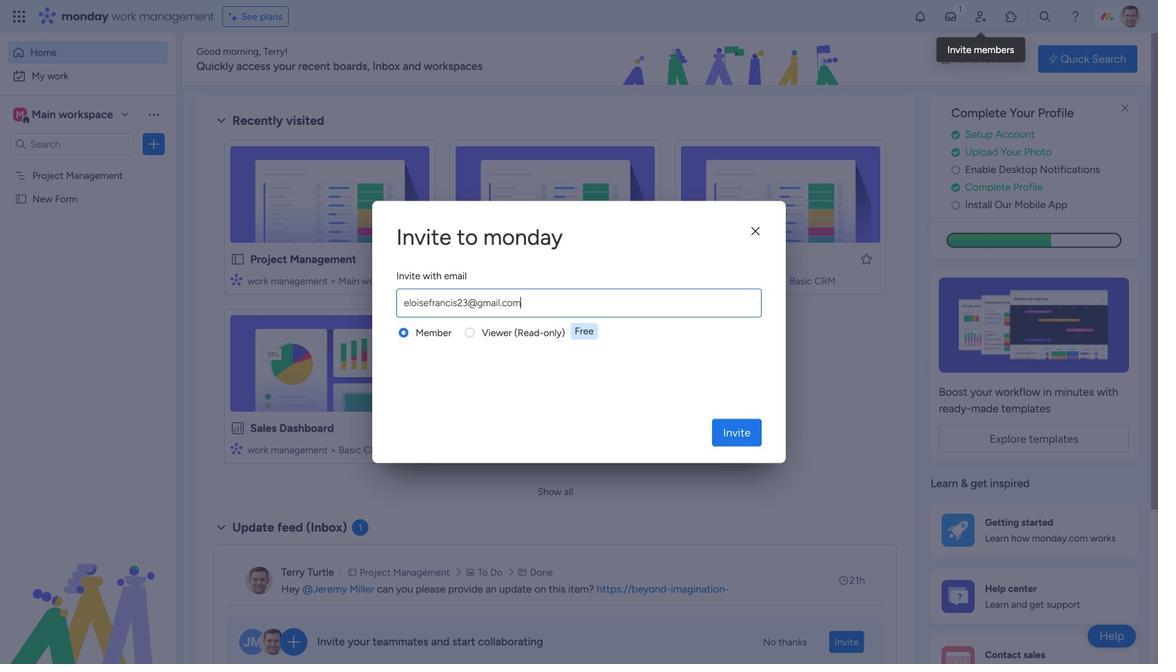 Task type: describe. For each thing, give the bounding box(es) containing it.
help image
[[1069, 10, 1083, 23]]

2 vertical spatial option
[[0, 163, 176, 166]]

close image
[[752, 226, 760, 236]]

invite members image
[[974, 10, 988, 23]]

Search in workspace field
[[29, 136, 115, 152]]

search everything image
[[1039, 10, 1052, 23]]

1 vertical spatial lottie animation element
[[0, 525, 176, 664]]

notifications image
[[914, 10, 928, 23]]

see plans image
[[229, 9, 241, 24]]

1 component image from the left
[[230, 273, 243, 286]]

public board image
[[14, 192, 28, 206]]

add to favorites image
[[860, 252, 874, 266]]

close recently visited image
[[213, 112, 230, 129]]

public dashboard image
[[230, 421, 246, 436]]

update feed image
[[944, 10, 958, 23]]

terry turtle image
[[1120, 6, 1142, 28]]

1 check circle image from the top
[[952, 130, 961, 140]]

2 component image from the left
[[456, 273, 468, 286]]



Task type: locate. For each thing, give the bounding box(es) containing it.
Enter one or more email addresses text field
[[400, 289, 759, 317]]

1 vertical spatial lottie animation image
[[0, 525, 176, 664]]

circle o image
[[952, 200, 961, 210]]

0 vertical spatial lottie animation element
[[541, 33, 928, 86]]

1 horizontal spatial lottie animation image
[[541, 33, 928, 86]]

monday marketplace image
[[1005, 10, 1019, 23]]

1 horizontal spatial lottie animation element
[[541, 33, 928, 86]]

v2 bolt switch image
[[1050, 51, 1058, 67]]

0 horizontal spatial component image
[[230, 273, 243, 286]]

close update feed (inbox) image
[[213, 519, 230, 536]]

0 horizontal spatial lottie animation image
[[0, 525, 176, 664]]

option
[[8, 41, 168, 63], [8, 65, 168, 87], [0, 163, 176, 166]]

list box
[[0, 161, 176, 397]]

check circle image
[[952, 147, 961, 157]]

contact sales element
[[931, 635, 1138, 664]]

1 image
[[954, 1, 967, 16]]

1 vertical spatial check circle image
[[952, 182, 961, 193]]

templates image image
[[943, 277, 1125, 373]]

0 vertical spatial check circle image
[[952, 130, 961, 140]]

1 horizontal spatial component image
[[456, 273, 468, 286]]

1 vertical spatial option
[[8, 65, 168, 87]]

dapulse x slim image
[[1117, 100, 1134, 117]]

lottie animation element
[[541, 33, 928, 86], [0, 525, 176, 664]]

check circle image up check circle icon
[[952, 130, 961, 140]]

0 vertical spatial lottie animation image
[[541, 33, 928, 86]]

component image
[[230, 273, 243, 286], [456, 273, 468, 286]]

v2 user feedback image
[[942, 51, 953, 67]]

0 vertical spatial option
[[8, 41, 168, 63]]

check circle image down circle o image
[[952, 182, 961, 193]]

public board image
[[230, 252, 246, 267]]

quick search results list box
[[213, 129, 898, 481]]

circle o image
[[952, 165, 961, 175]]

0 horizontal spatial lottie animation element
[[0, 525, 176, 664]]

terry turtle image
[[246, 567, 273, 594]]

getting started element
[[931, 503, 1138, 558]]

select product image
[[12, 10, 26, 23]]

workspace selection element
[[13, 106, 115, 124]]

1 element
[[352, 519, 369, 536]]

help center element
[[931, 569, 1138, 624]]

workspace image
[[13, 107, 27, 122]]

lottie animation image
[[541, 33, 928, 86], [0, 525, 176, 664]]

2 check circle image from the top
[[952, 182, 961, 193]]

component image
[[230, 442, 243, 455]]

check circle image
[[952, 130, 961, 140], [952, 182, 961, 193]]



Task type: vqa. For each thing, say whether or not it's contained in the screenshot.
Terry Turtle image to the left
yes



